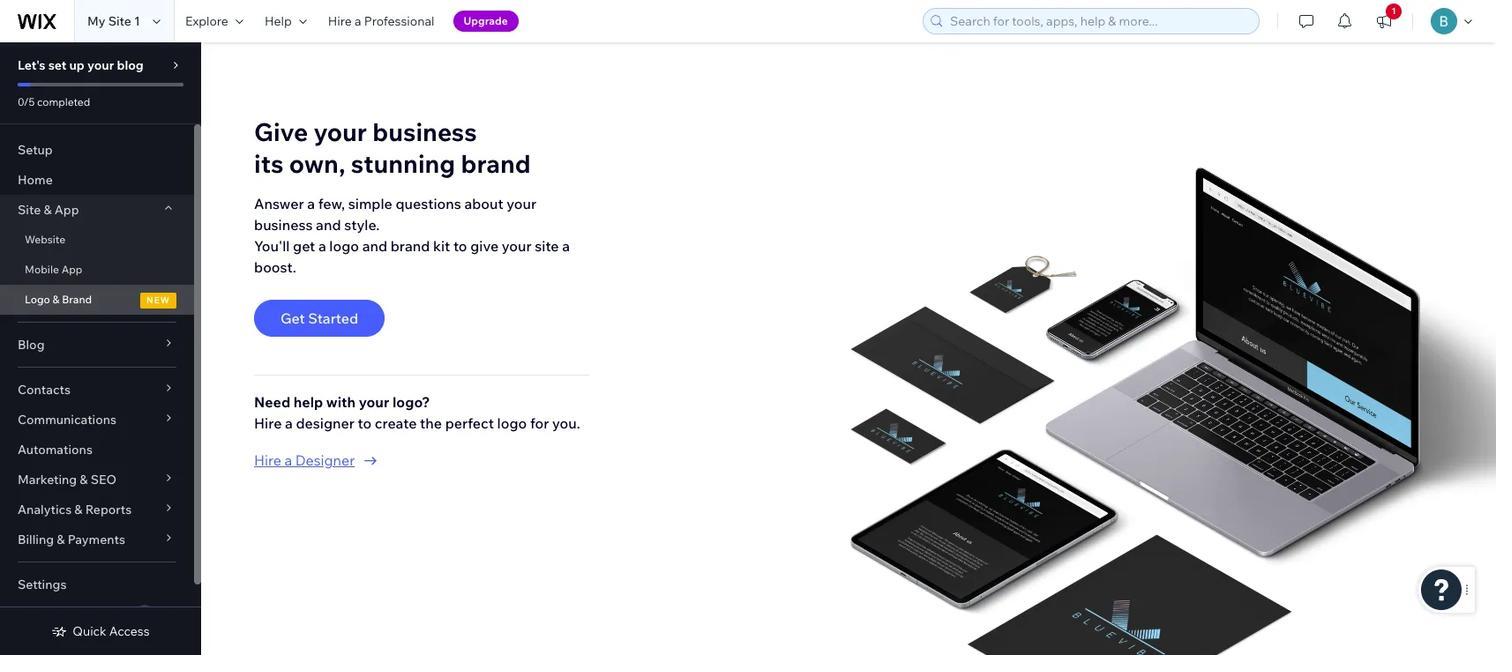 Task type: describe. For each thing, give the bounding box(es) containing it.
brand
[[62, 293, 92, 306]]

sidebar element
[[0, 42, 201, 656]]

help button
[[254, 0, 317, 42]]

give
[[254, 116, 308, 147]]

home
[[18, 172, 53, 188]]

automations
[[18, 442, 93, 458]]

1 button
[[1365, 0, 1404, 42]]

get started button
[[254, 300, 385, 337]]

a left the professional
[[355, 13, 361, 29]]

setup link
[[0, 135, 194, 165]]

your inside give your business its own, stunning brand
[[314, 116, 367, 147]]

blog button
[[0, 330, 194, 360]]

get
[[293, 237, 315, 255]]

contacts
[[18, 382, 71, 398]]

0 vertical spatial site
[[108, 13, 131, 29]]

kit
[[433, 237, 450, 255]]

marketing
[[18, 472, 77, 488]]

app inside dropdown button
[[54, 202, 79, 218]]

site & app
[[18, 202, 79, 218]]

about
[[464, 195, 504, 212]]

setup
[[18, 142, 53, 158]]

business inside give your business its own, stunning brand
[[373, 116, 477, 147]]

website link
[[0, 225, 194, 255]]

quick access button
[[51, 624, 150, 640]]

give
[[470, 237, 499, 255]]

my
[[87, 13, 105, 29]]

communications
[[18, 412, 117, 428]]

perfect
[[445, 414, 494, 432]]

explore
[[185, 13, 228, 29]]

hire a designer
[[254, 451, 355, 469]]

brand inside answer a few, simple questions about your business and style. you'll get a logo and brand kit to give your site a boost.
[[391, 237, 430, 255]]

your right the about
[[507, 195, 537, 212]]

website
[[25, 233, 66, 246]]

quick
[[73, 624, 106, 640]]

logo?
[[393, 393, 430, 411]]

blog
[[117, 57, 144, 73]]

started
[[308, 309, 358, 327]]

help
[[265, 13, 292, 29]]

new
[[146, 295, 170, 306]]

& for billing
[[57, 532, 65, 548]]

1 vertical spatial app
[[61, 263, 82, 276]]

marketing & seo
[[18, 472, 117, 488]]

completed
[[37, 95, 90, 109]]

hire inside "need help with your logo? hire a designer to create the perfect logo for you."
[[254, 414, 282, 432]]

mobile
[[25, 263, 59, 276]]

simple
[[348, 195, 392, 212]]

a left few,
[[307, 195, 315, 212]]

communications button
[[0, 405, 194, 435]]

hire a professional
[[328, 13, 435, 29]]

home link
[[0, 165, 194, 195]]

my site 1
[[87, 13, 140, 29]]

stunning
[[351, 148, 455, 179]]

give your business its own, stunning brand
[[254, 116, 531, 179]]

help
[[294, 393, 323, 411]]

its
[[254, 148, 284, 179]]

questions
[[396, 195, 461, 212]]

let's set up your blog
[[18, 57, 144, 73]]

hire for hire a professional
[[328, 13, 352, 29]]

upgrade button
[[453, 11, 519, 32]]

designer
[[296, 414, 355, 432]]

billing & payments
[[18, 532, 125, 548]]

logo & brand
[[25, 293, 92, 306]]

settings
[[18, 577, 67, 593]]

own,
[[289, 148, 345, 179]]

automations link
[[0, 435, 194, 465]]

few,
[[318, 195, 345, 212]]

need
[[254, 393, 290, 411]]

your left site
[[502, 237, 532, 255]]



Task type: vqa. For each thing, say whether or not it's contained in the screenshot.
Speed
no



Task type: locate. For each thing, give the bounding box(es) containing it.
answer
[[254, 195, 304, 212]]

site & app button
[[0, 195, 194, 225]]

0 vertical spatial logo
[[329, 237, 359, 255]]

hire right help button
[[328, 13, 352, 29]]

hire for hire a designer
[[254, 451, 281, 469]]

0 horizontal spatial business
[[254, 216, 313, 234]]

hire inside hire a professional link
[[328, 13, 352, 29]]

brand
[[461, 148, 531, 179], [391, 237, 430, 255]]

analytics
[[18, 502, 72, 518]]

app
[[54, 202, 79, 218], [61, 263, 82, 276]]

let's
[[18, 57, 46, 73]]

site
[[535, 237, 559, 255]]

a right site
[[562, 237, 570, 255]]

create
[[375, 414, 417, 432]]

access
[[109, 624, 150, 640]]

& right logo
[[53, 293, 59, 306]]

0 vertical spatial and
[[316, 216, 341, 234]]

billing
[[18, 532, 54, 548]]

to right kit
[[453, 237, 467, 255]]

a down need
[[285, 414, 293, 432]]

to inside answer a few, simple questions about your business and style. you'll get a logo and brand kit to give your site a boost.
[[453, 237, 467, 255]]

& inside popup button
[[57, 532, 65, 548]]

& for analytics
[[74, 502, 83, 518]]

& left "seo"
[[80, 472, 88, 488]]

business
[[373, 116, 477, 147], [254, 216, 313, 234]]

get started
[[281, 309, 358, 327]]

brand left kit
[[391, 237, 430, 255]]

app right mobile
[[61, 263, 82, 276]]

0 horizontal spatial 1
[[134, 13, 140, 29]]

analytics & reports button
[[0, 495, 194, 525]]

upgrade
[[464, 14, 508, 27]]

0 horizontal spatial brand
[[391, 237, 430, 255]]

a right "get" at the left
[[318, 237, 326, 255]]

logo inside answer a few, simple questions about your business and style. you'll get a logo and brand kit to give your site a boost.
[[329, 237, 359, 255]]

site
[[108, 13, 131, 29], [18, 202, 41, 218]]

and down style.
[[362, 237, 387, 255]]

hire down need
[[254, 414, 282, 432]]

1 vertical spatial to
[[358, 414, 372, 432]]

& left reports
[[74, 502, 83, 518]]

hire a professional link
[[317, 0, 445, 42]]

you'll
[[254, 237, 290, 255]]

1 horizontal spatial and
[[362, 237, 387, 255]]

2 vertical spatial hire
[[254, 451, 281, 469]]

quick access
[[73, 624, 150, 640]]

your inside "need help with your logo? hire a designer to create the perfect logo for you."
[[359, 393, 389, 411]]

you.
[[552, 414, 580, 432]]

to left the create
[[358, 414, 372, 432]]

1 vertical spatial site
[[18, 202, 41, 218]]

1 horizontal spatial 1
[[1392, 5, 1396, 17]]

Search for tools, apps, help & more... field
[[945, 9, 1254, 34]]

mobile app link
[[0, 255, 194, 285]]

analytics & reports
[[18, 502, 132, 518]]

logo left the "for"
[[497, 414, 527, 432]]

1 vertical spatial business
[[254, 216, 313, 234]]

your up the create
[[359, 393, 389, 411]]

site down home
[[18, 202, 41, 218]]

brand up the about
[[461, 148, 531, 179]]

business inside answer a few, simple questions about your business and style. you'll get a logo and brand kit to give your site a boost.
[[254, 216, 313, 234]]

blog
[[18, 337, 45, 353]]

a
[[355, 13, 361, 29], [307, 195, 315, 212], [318, 237, 326, 255], [562, 237, 570, 255], [285, 414, 293, 432], [285, 451, 292, 469]]

& for logo
[[53, 293, 59, 306]]

0 vertical spatial brand
[[461, 148, 531, 179]]

1 horizontal spatial brand
[[461, 148, 531, 179]]

1 inside button
[[1392, 5, 1396, 17]]

up
[[69, 57, 85, 73]]

1 vertical spatial hire
[[254, 414, 282, 432]]

0 vertical spatial app
[[54, 202, 79, 218]]

boost.
[[254, 258, 296, 276]]

a left the designer
[[285, 451, 292, 469]]

site inside site & app dropdown button
[[18, 202, 41, 218]]

logo down style.
[[329, 237, 359, 255]]

& up the "website" at the top
[[44, 202, 52, 218]]

logo inside "need help with your logo? hire a designer to create the perfect logo for you."
[[497, 414, 527, 432]]

seo
[[91, 472, 117, 488]]

and
[[316, 216, 341, 234], [362, 237, 387, 255]]

for
[[530, 414, 549, 432]]

reports
[[85, 502, 132, 518]]

a inside button
[[285, 451, 292, 469]]

1 vertical spatial brand
[[391, 237, 430, 255]]

settings link
[[0, 570, 194, 600]]

business up stunning
[[373, 116, 477, 147]]

0 vertical spatial to
[[453, 237, 467, 255]]

your right up on the left of the page
[[87, 57, 114, 73]]

need help with your logo? hire a designer to create the perfect logo for you.
[[254, 393, 580, 432]]

& inside popup button
[[74, 502, 83, 518]]

1 vertical spatial logo
[[497, 414, 527, 432]]

contacts button
[[0, 375, 194, 405]]

1 vertical spatial and
[[362, 237, 387, 255]]

marketing & seo button
[[0, 465, 194, 495]]

business down "answer"
[[254, 216, 313, 234]]

your inside sidebar element
[[87, 57, 114, 73]]

&
[[44, 202, 52, 218], [53, 293, 59, 306], [80, 472, 88, 488], [74, 502, 83, 518], [57, 532, 65, 548]]

& right billing in the left of the page
[[57, 532, 65, 548]]

1 horizontal spatial logo
[[497, 414, 527, 432]]

to
[[453, 237, 467, 255], [358, 414, 372, 432]]

brand inside give your business its own, stunning brand
[[461, 148, 531, 179]]

hire inside 'hire a designer' button
[[254, 451, 281, 469]]

and down few,
[[316, 216, 341, 234]]

0 horizontal spatial and
[[316, 216, 341, 234]]

0 vertical spatial business
[[373, 116, 477, 147]]

answer a few, simple questions about your business and style. you'll get a logo and brand kit to give your site a boost.
[[254, 195, 570, 276]]

professional
[[364, 13, 435, 29]]

a inside "need help with your logo? hire a designer to create the perfect logo for you."
[[285, 414, 293, 432]]

1 horizontal spatial business
[[373, 116, 477, 147]]

with
[[326, 393, 356, 411]]

logo
[[329, 237, 359, 255], [497, 414, 527, 432]]

1 horizontal spatial site
[[108, 13, 131, 29]]

hire left the designer
[[254, 451, 281, 469]]

designer
[[295, 451, 355, 469]]

app up the "website" at the top
[[54, 202, 79, 218]]

0/5 completed
[[18, 95, 90, 109]]

payments
[[68, 532, 125, 548]]

hire a designer button
[[254, 450, 590, 471]]

0 horizontal spatial to
[[358, 414, 372, 432]]

style.
[[344, 216, 380, 234]]

site right my
[[108, 13, 131, 29]]

0/5
[[18, 95, 35, 109]]

logo
[[25, 293, 50, 306]]

& for site
[[44, 202, 52, 218]]

1 horizontal spatial to
[[453, 237, 467, 255]]

1
[[1392, 5, 1396, 17], [134, 13, 140, 29]]

set
[[48, 57, 66, 73]]

get
[[281, 309, 305, 327]]

to inside "need help with your logo? hire a designer to create the perfect logo for you."
[[358, 414, 372, 432]]

your
[[87, 57, 114, 73], [314, 116, 367, 147], [507, 195, 537, 212], [502, 237, 532, 255], [359, 393, 389, 411]]

the
[[420, 414, 442, 432]]

hire
[[328, 13, 352, 29], [254, 414, 282, 432], [254, 451, 281, 469]]

your up own,
[[314, 116, 367, 147]]

0 horizontal spatial site
[[18, 202, 41, 218]]

& for marketing
[[80, 472, 88, 488]]

0 vertical spatial hire
[[328, 13, 352, 29]]

billing & payments button
[[0, 525, 194, 555]]

mobile app
[[25, 263, 82, 276]]

0 horizontal spatial logo
[[329, 237, 359, 255]]



